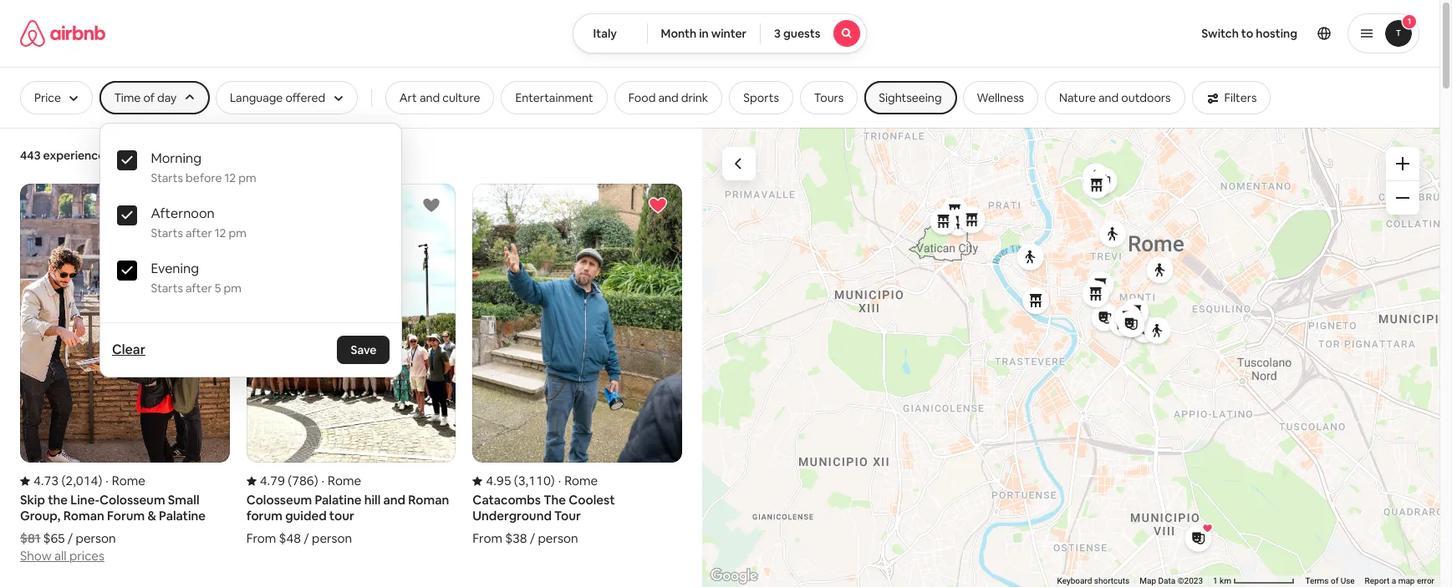 Task type: describe. For each thing, give the bounding box(es) containing it.
catacombs the coolest underground tour from $38 / person
[[473, 493, 615, 547]]

none search field containing italy
[[572, 13, 867, 54]]

&
[[148, 509, 156, 524]]

after for afternoon
[[186, 226, 212, 241]]

all
[[54, 549, 67, 565]]

from inside catacombs the coolest underground tour from $38 / person
[[473, 531, 503, 547]]

after for evening
[[186, 281, 212, 296]]

Art and culture button
[[385, 81, 495, 115]]

person inside colosseum palatine hill and roman forum guided tour from $48 / person
[[312, 531, 352, 547]]

hill
[[364, 493, 381, 509]]

outdoors
[[1122, 90, 1171, 105]]

experiences
[[43, 148, 110, 163]]

catacombs
[[473, 493, 541, 509]]

km
[[1220, 577, 1232, 586]]

coolest
[[569, 493, 615, 509]]

shortcuts
[[1094, 577, 1130, 586]]

culture
[[443, 90, 480, 105]]

underground
[[473, 509, 552, 524]]

the
[[48, 493, 68, 509]]

colosseum palatine hill and roman forum guided tour group
[[246, 184, 456, 547]]

4.95 (3,110)
[[486, 473, 555, 489]]

zoom in image
[[1396, 157, 1410, 171]]

keyboard
[[1057, 577, 1092, 586]]

roman inside skip the line-colosseum small group, roman forum & palatine $81 $65 / person show all prices
[[63, 509, 104, 524]]

report
[[1365, 577, 1390, 586]]

1 km
[[1213, 577, 1234, 586]]

tours
[[814, 90, 844, 105]]

/ inside skip the line-colosseum small group, roman forum & palatine $81 $65 / person show all prices
[[68, 531, 73, 547]]

/ inside catacombs the coolest underground tour from $38 / person
[[530, 531, 535, 547]]

skip the line-colosseum small group, roman forum & palatine group
[[20, 184, 230, 565]]

morning starts before 12 pm
[[151, 150, 256, 186]]

pm for afternoon
[[229, 226, 247, 241]]

of for day
[[143, 90, 155, 105]]

zoom out image
[[1396, 191, 1410, 205]]

group,
[[20, 509, 61, 524]]

italy
[[593, 26, 617, 41]]

palatine inside skip the line-colosseum small group, roman forum & palatine $81 $65 / person show all prices
[[159, 509, 206, 524]]

(2,014)
[[61, 473, 102, 489]]

nature and outdoors
[[1060, 90, 1171, 105]]

a
[[1392, 577, 1397, 586]]

Tours button
[[800, 81, 858, 115]]

and for nature
[[1099, 90, 1119, 105]]

443 experiences
[[20, 148, 110, 163]]

forum
[[107, 509, 145, 524]]

skip the line-colosseum small group, roman forum & palatine $81 $65 / person show all prices
[[20, 493, 206, 565]]

and for art
[[420, 90, 440, 105]]

and for food
[[658, 90, 679, 105]]

the
[[544, 493, 566, 509]]

Nature and outdoors button
[[1045, 81, 1185, 115]]

report a map error
[[1365, 577, 1435, 586]]

food
[[629, 90, 656, 105]]

map
[[1140, 577, 1157, 586]]

4.95
[[486, 473, 511, 489]]

map data ©2023
[[1140, 577, 1203, 586]]

· rome for coolest
[[558, 473, 598, 489]]

art and culture
[[399, 90, 480, 105]]

3 guests button
[[760, 13, 867, 54]]

map
[[1399, 577, 1415, 586]]

palatine inside colosseum palatine hill and roman forum guided tour from $48 / person
[[315, 493, 362, 509]]

4.73 (2,014)
[[33, 473, 102, 489]]

· for 4.73 (2,014)
[[106, 473, 109, 489]]

profile element
[[888, 0, 1420, 67]]

clear button
[[104, 334, 154, 367]]

1 km button
[[1208, 576, 1301, 588]]

in
[[699, 26, 709, 41]]

Wellness button
[[963, 81, 1039, 115]]

5
[[215, 281, 221, 296]]

Food and drink button
[[614, 81, 723, 115]]

starts for afternoon
[[151, 226, 183, 241]]

keyboard shortcuts button
[[1057, 576, 1130, 588]]

add to wishlist image
[[195, 196, 215, 216]]

/ inside colosseum palatine hill and roman forum guided tour from $48 / person
[[304, 531, 309, 547]]

©2023
[[1178, 577, 1203, 586]]

month in winter button
[[647, 13, 761, 54]]

4.73 out of 5 average rating,  2,014 reviews image
[[20, 473, 102, 489]]

(3,110)
[[514, 473, 555, 489]]

rome for line-
[[112, 473, 145, 489]]

· rome for line-
[[106, 473, 145, 489]]

morning
[[151, 150, 202, 167]]

before
[[186, 171, 222, 186]]

person inside skip the line-colosseum small group, roman forum & palatine $81 $65 / person show all prices
[[76, 531, 116, 547]]

tour
[[554, 509, 581, 524]]

rome for hill
[[328, 473, 361, 489]]

time of day button
[[100, 81, 209, 115]]

remove from wishlist image
[[648, 196, 668, 216]]

starts for evening
[[151, 281, 183, 296]]

443
[[20, 148, 41, 163]]

from inside colosseum palatine hill and roman forum guided tour from $48 / person
[[246, 531, 276, 547]]

small
[[168, 493, 199, 509]]

sports
[[744, 90, 779, 105]]

$81
[[20, 531, 40, 547]]

and inside colosseum palatine hill and roman forum guided tour from $48 / person
[[383, 493, 406, 509]]

day
[[157, 90, 177, 105]]

prices
[[69, 549, 104, 565]]



Task type: locate. For each thing, give the bounding box(es) containing it.
and inside "button"
[[420, 90, 440, 105]]

(786)
[[288, 473, 318, 489]]

from down forum
[[246, 531, 276, 547]]

entertainment
[[515, 90, 593, 105]]

4.79 (786)
[[260, 473, 318, 489]]

0 vertical spatial of
[[143, 90, 155, 105]]

rome inside skip the line-colosseum small group, roman forum & palatine 'group'
[[112, 473, 145, 489]]

Entertainment button
[[501, 81, 608, 115]]

/ right $48
[[304, 531, 309, 547]]

starts down morning
[[151, 171, 183, 186]]

0 horizontal spatial colosseum
[[100, 493, 165, 509]]

colosseum
[[100, 493, 165, 509], [246, 493, 312, 509]]

0 horizontal spatial rome
[[112, 473, 145, 489]]

2 horizontal spatial · rome
[[558, 473, 598, 489]]

Sports button
[[729, 81, 793, 115]]

0 horizontal spatial /
[[68, 531, 73, 547]]

· up the
[[558, 473, 561, 489]]

time of day
[[114, 90, 177, 105]]

1 · rome from the left
[[106, 473, 145, 489]]

1 horizontal spatial colosseum
[[246, 493, 312, 509]]

pm
[[238, 171, 256, 186], [229, 226, 247, 241], [224, 281, 242, 296]]

use
[[1341, 577, 1355, 586]]

1 from from the left
[[246, 531, 276, 547]]

after inside the afternoon starts after 12 pm
[[186, 226, 212, 241]]

line-
[[70, 493, 100, 509]]

1 horizontal spatial person
[[312, 531, 352, 547]]

·
[[106, 473, 109, 489], [322, 473, 325, 489], [558, 473, 561, 489]]

add to wishlist image
[[422, 196, 442, 216]]

forum
[[246, 509, 283, 524]]

italy button
[[572, 13, 648, 54]]

2 / from the left
[[304, 531, 309, 547]]

12 inside the afternoon starts after 12 pm
[[215, 226, 226, 241]]

3 guests
[[774, 26, 821, 41]]

of
[[143, 90, 155, 105], [1331, 577, 1339, 586]]

3
[[774, 26, 781, 41]]

and right hill
[[383, 493, 406, 509]]

2 · from the left
[[322, 473, 325, 489]]

$65
[[43, 531, 65, 547]]

· inside "catacombs the coolest underground tour" group
[[558, 473, 561, 489]]

0 horizontal spatial · rome
[[106, 473, 145, 489]]

1 vertical spatial 12
[[215, 226, 226, 241]]

google image
[[707, 566, 762, 588]]

2 horizontal spatial /
[[530, 531, 535, 547]]

3 rome from the left
[[565, 473, 598, 489]]

colosseum inside colosseum palatine hill and roman forum guided tour from $48 / person
[[246, 493, 312, 509]]

show all prices button
[[20, 547, 104, 565]]

rome up tour
[[328, 473, 361, 489]]

$38
[[505, 531, 527, 547]]

nature
[[1060, 90, 1096, 105]]

of left use
[[1331, 577, 1339, 586]]

2 horizontal spatial rome
[[565, 473, 598, 489]]

skip
[[20, 493, 45, 509]]

1 horizontal spatial palatine
[[315, 493, 362, 509]]

1 starts from the top
[[151, 171, 183, 186]]

pm inside morning starts before 12 pm
[[238, 171, 256, 186]]

rome
[[112, 473, 145, 489], [328, 473, 361, 489], [565, 473, 598, 489]]

1 horizontal spatial rome
[[328, 473, 361, 489]]

4.95 out of 5 average rating,  3,110 reviews image
[[473, 473, 555, 489]]

3 · from the left
[[558, 473, 561, 489]]

person
[[76, 531, 116, 547], [312, 531, 352, 547], [538, 531, 578, 547]]

0 vertical spatial starts
[[151, 171, 183, 186]]

2 horizontal spatial person
[[538, 531, 578, 547]]

· for 4.95 (3,110)
[[558, 473, 561, 489]]

· rome up forum
[[106, 473, 145, 489]]

1 vertical spatial pm
[[229, 226, 247, 241]]

and right art
[[420, 90, 440, 105]]

terms of use link
[[1306, 577, 1355, 586]]

12 inside morning starts before 12 pm
[[224, 171, 236, 186]]

roman down (2,014)
[[63, 509, 104, 524]]

2 after from the top
[[186, 281, 212, 296]]

0 vertical spatial after
[[186, 226, 212, 241]]

roman inside colosseum palatine hill and roman forum guided tour from $48 / person
[[408, 493, 449, 509]]

4.73
[[33, 473, 59, 489]]

pm inside the afternoon starts after 12 pm
[[229, 226, 247, 241]]

month in winter
[[661, 26, 747, 41]]

google map
showing 24 experiences. including 1 saved experience. region
[[702, 127, 1440, 588]]

2 from from the left
[[473, 531, 503, 547]]

pm right before
[[238, 171, 256, 186]]

0 horizontal spatial roman
[[63, 509, 104, 524]]

3 person from the left
[[538, 531, 578, 547]]

2 person from the left
[[312, 531, 352, 547]]

of inside dropdown button
[[143, 90, 155, 105]]

pm for evening
[[224, 281, 242, 296]]

roman
[[408, 493, 449, 509], [63, 509, 104, 524]]

afternoon starts after 12 pm
[[151, 205, 247, 241]]

rome up 'coolest'
[[565, 473, 598, 489]]

pm right 5
[[224, 281, 242, 296]]

guests
[[783, 26, 821, 41]]

after down afternoon at the left top of page
[[186, 226, 212, 241]]

starts
[[151, 171, 183, 186], [151, 226, 183, 241], [151, 281, 183, 296]]

· rome inside skip the line-colosseum small group, roman forum & palatine 'group'
[[106, 473, 145, 489]]

guided
[[285, 509, 327, 524]]

wellness
[[977, 90, 1024, 105]]

1
[[1213, 577, 1218, 586]]

0 horizontal spatial person
[[76, 531, 116, 547]]

4.79
[[260, 473, 285, 489]]

rome up forum
[[112, 473, 145, 489]]

1 rome from the left
[[112, 473, 145, 489]]

/ right $38
[[530, 531, 535, 547]]

2 rome from the left
[[328, 473, 361, 489]]

person inside catacombs the coolest underground tour from $38 / person
[[538, 531, 578, 547]]

colosseum inside skip the line-colosseum small group, roman forum & palatine $81 $65 / person show all prices
[[100, 493, 165, 509]]

pm up evening starts after 5 pm in the left of the page
[[229, 226, 247, 241]]

Sightseeing button
[[865, 81, 956, 115]]

/ right '$65'
[[68, 531, 73, 547]]

save button
[[337, 336, 390, 365]]

2 · rome from the left
[[322, 473, 361, 489]]

· rome
[[106, 473, 145, 489], [322, 473, 361, 489], [558, 473, 598, 489]]

food and drink
[[629, 90, 708, 105]]

of for use
[[1331, 577, 1339, 586]]

palatine right & on the bottom left of page
[[159, 509, 206, 524]]

starts for morning
[[151, 171, 183, 186]]

4.79 out of 5 average rating,  786 reviews image
[[246, 473, 318, 489]]

0 horizontal spatial of
[[143, 90, 155, 105]]

1 horizontal spatial from
[[473, 531, 503, 547]]

roman right hill
[[408, 493, 449, 509]]

0 horizontal spatial palatine
[[159, 509, 206, 524]]

tour
[[329, 509, 354, 524]]

12 right before
[[224, 171, 236, 186]]

evening starts after 5 pm
[[151, 260, 242, 296]]

1 person from the left
[[76, 531, 116, 547]]

1 · from the left
[[106, 473, 109, 489]]

afternoon
[[151, 205, 215, 222]]

evening
[[151, 260, 199, 278]]

error
[[1417, 577, 1435, 586]]

starts inside the afternoon starts after 12 pm
[[151, 226, 183, 241]]

2 starts from the top
[[151, 226, 183, 241]]

· right (2,014)
[[106, 473, 109, 489]]

· rome up tour
[[322, 473, 361, 489]]

starts inside morning starts before 12 pm
[[151, 171, 183, 186]]

12 for morning
[[224, 171, 236, 186]]

colosseum down 4.79 out of 5 average rating,  786 reviews "image"
[[246, 493, 312, 509]]

data
[[1159, 577, 1176, 586]]

month
[[661, 26, 697, 41]]

/
[[68, 531, 73, 547], [304, 531, 309, 547], [530, 531, 535, 547]]

0 horizontal spatial from
[[246, 531, 276, 547]]

rome inside "catacombs the coolest underground tour" group
[[565, 473, 598, 489]]

after
[[186, 226, 212, 241], [186, 281, 212, 296]]

and left drink
[[658, 90, 679, 105]]

1 horizontal spatial roman
[[408, 493, 449, 509]]

1 vertical spatial of
[[1331, 577, 1339, 586]]

starts inside evening starts after 5 pm
[[151, 281, 183, 296]]

2 colosseum from the left
[[246, 493, 312, 509]]

palatine left hill
[[315, 493, 362, 509]]

drink
[[681, 90, 708, 105]]

rome inside colosseum palatine hill and roman forum guided tour group
[[328, 473, 361, 489]]

· rome up 'coolest'
[[558, 473, 598, 489]]

terms
[[1306, 577, 1329, 586]]

· inside colosseum palatine hill and roman forum guided tour group
[[322, 473, 325, 489]]

3 starts from the top
[[151, 281, 183, 296]]

after inside evening starts after 5 pm
[[186, 281, 212, 296]]

after left 5
[[186, 281, 212, 296]]

report a map error link
[[1365, 577, 1435, 586]]

12 down add to wishlist icon
[[215, 226, 226, 241]]

2 horizontal spatial ·
[[558, 473, 561, 489]]

1 horizontal spatial ·
[[322, 473, 325, 489]]

starts down evening
[[151, 281, 183, 296]]

time
[[114, 90, 141, 105]]

0 vertical spatial pm
[[238, 171, 256, 186]]

clear
[[112, 341, 146, 359]]

· rome for hill
[[322, 473, 361, 489]]

· inside skip the line-colosseum small group, roman forum & palatine 'group'
[[106, 473, 109, 489]]

3 / from the left
[[530, 531, 535, 547]]

2 vertical spatial starts
[[151, 281, 183, 296]]

· rome inside "catacombs the coolest underground tour" group
[[558, 473, 598, 489]]

1 colosseum from the left
[[100, 493, 165, 509]]

starts down afternoon at the left top of page
[[151, 226, 183, 241]]

and right nature
[[1099, 90, 1119, 105]]

0 horizontal spatial ·
[[106, 473, 109, 489]]

0 vertical spatial 12
[[224, 171, 236, 186]]

pm for morning
[[238, 171, 256, 186]]

from left $38
[[473, 531, 503, 547]]

None search field
[[572, 13, 867, 54]]

pm inside evening starts after 5 pm
[[224, 281, 242, 296]]

12
[[224, 171, 236, 186], [215, 226, 226, 241]]

rome for coolest
[[565, 473, 598, 489]]

show
[[20, 549, 52, 565]]

· right (786)
[[322, 473, 325, 489]]

of left day
[[143, 90, 155, 105]]

$48
[[279, 531, 301, 547]]

3 · rome from the left
[[558, 473, 598, 489]]

1 horizontal spatial /
[[304, 531, 309, 547]]

1 / from the left
[[68, 531, 73, 547]]

art
[[399, 90, 417, 105]]

1 vertical spatial starts
[[151, 226, 183, 241]]

colosseum left small
[[100, 493, 165, 509]]

terms of use
[[1306, 577, 1355, 586]]

· for 4.79 (786)
[[322, 473, 325, 489]]

colosseum palatine hill and roman forum guided tour from $48 / person
[[246, 493, 449, 547]]

save
[[351, 343, 377, 358]]

catacombs the coolest underground tour group
[[473, 184, 682, 547]]

1 horizontal spatial of
[[1331, 577, 1339, 586]]

12 for afternoon
[[215, 226, 226, 241]]

sightseeing
[[879, 90, 942, 105]]

· rome inside colosseum palatine hill and roman forum guided tour group
[[322, 473, 361, 489]]

1 vertical spatial after
[[186, 281, 212, 296]]

2 vertical spatial pm
[[224, 281, 242, 296]]

1 after from the top
[[186, 226, 212, 241]]

winter
[[711, 26, 747, 41]]

and
[[420, 90, 440, 105], [658, 90, 679, 105], [1099, 90, 1119, 105], [383, 493, 406, 509]]

1 horizontal spatial · rome
[[322, 473, 361, 489]]



Task type: vqa. For each thing, say whether or not it's contained in the screenshot.
Policy
no



